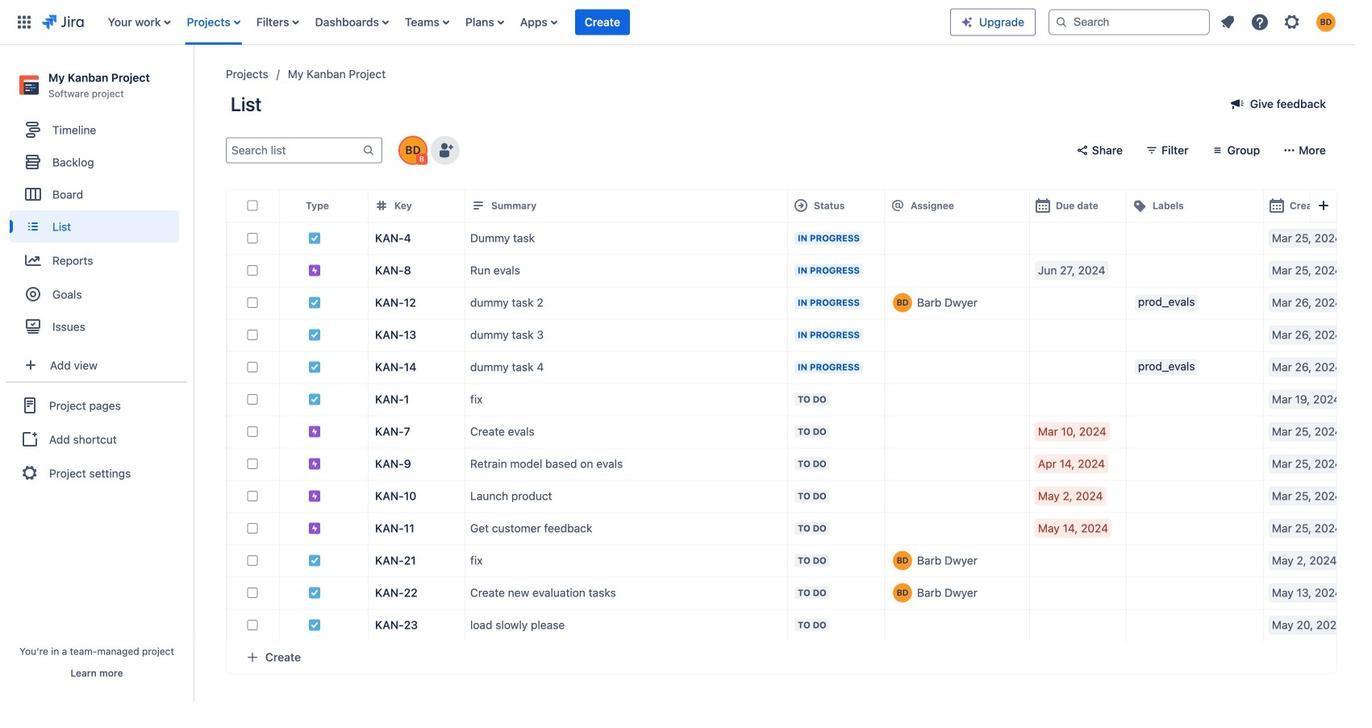 Task type: describe. For each thing, give the bounding box(es) containing it.
2 epic image from the top
[[308, 458, 321, 471]]

1 horizontal spatial list
[[1213, 8, 1346, 37]]

1 task image from the top
[[308, 232, 321, 245]]

0 horizontal spatial list
[[100, 0, 950, 45]]

primary element
[[10, 0, 950, 45]]

goal image
[[26, 287, 40, 302]]

2 task image from the top
[[308, 296, 321, 309]]

search image
[[1055, 16, 1068, 29]]

appswitcher icon image
[[15, 13, 34, 32]]

3 epic image from the top
[[308, 490, 321, 503]]

sidebar navigation image
[[176, 65, 211, 97]]

1 vertical spatial group
[[6, 382, 187, 496]]

settings image
[[1283, 13, 1302, 32]]

5 task image from the top
[[308, 554, 321, 567]]

Search field
[[1049, 9, 1210, 35]]

2 task image from the top
[[308, 587, 321, 600]]



Task type: locate. For each thing, give the bounding box(es) containing it.
1 epic image from the top
[[308, 264, 321, 277]]

jira image
[[42, 13, 84, 32], [42, 13, 84, 32]]

1 task image from the top
[[308, 329, 321, 341]]

list item
[[575, 0, 630, 45]]

table
[[227, 190, 1355, 642]]

3 task image from the top
[[308, 361, 321, 374]]

4 epic image from the top
[[308, 522, 321, 535]]

group
[[10, 114, 186, 348], [6, 382, 187, 496]]

3 task image from the top
[[308, 619, 321, 632]]

your profile and settings image
[[1317, 13, 1336, 32]]

notifications image
[[1218, 13, 1238, 32]]

epic image
[[308, 425, 321, 438]]

task image
[[308, 232, 321, 245], [308, 296, 321, 309], [308, 361, 321, 374], [308, 393, 321, 406], [308, 554, 321, 567]]

2 vertical spatial task image
[[308, 619, 321, 632]]

epic image
[[308, 264, 321, 277], [308, 458, 321, 471], [308, 490, 321, 503], [308, 522, 321, 535]]

None search field
[[1049, 9, 1210, 35]]

0 vertical spatial task image
[[308, 329, 321, 341]]

list
[[100, 0, 950, 45], [1213, 8, 1346, 37]]

sidebar element
[[0, 45, 194, 703]]

4 task image from the top
[[308, 393, 321, 406]]

1 vertical spatial task image
[[308, 587, 321, 600]]

0 vertical spatial group
[[10, 114, 186, 348]]

banner
[[0, 0, 1355, 45]]

task image
[[308, 329, 321, 341], [308, 587, 321, 600], [308, 619, 321, 632]]

Search list field
[[227, 139, 362, 162]]

help image
[[1250, 13, 1270, 32]]



Task type: vqa. For each thing, say whether or not it's contained in the screenshot.
search field
yes



